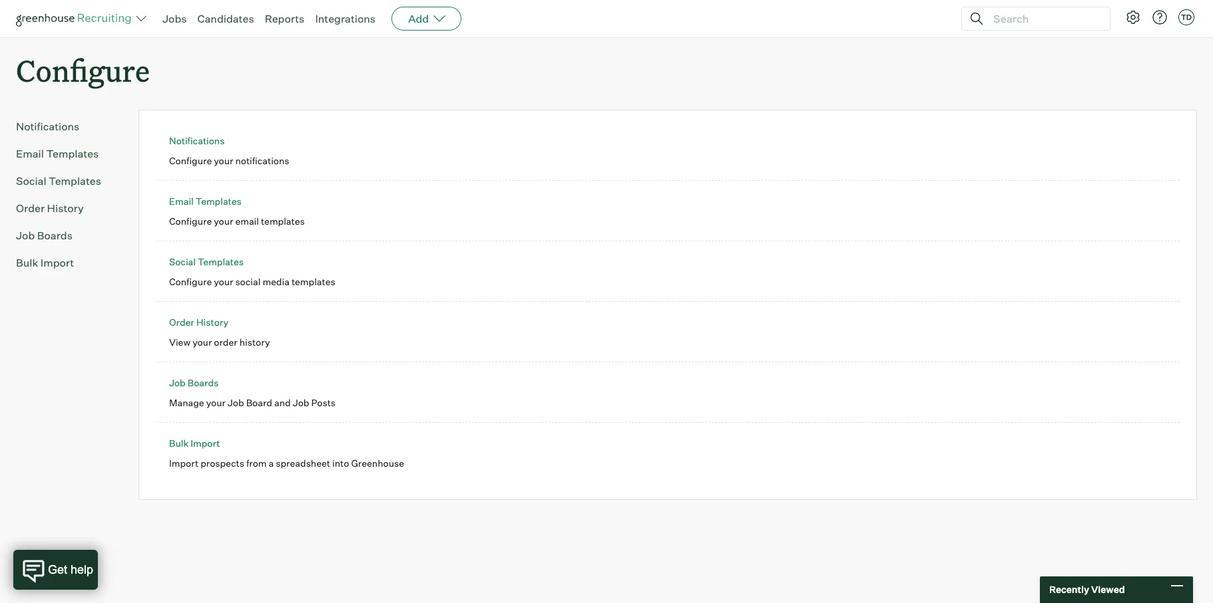 Task type: locate. For each thing, give the bounding box(es) containing it.
a
[[269, 458, 274, 469]]

notifications
[[16, 120, 79, 133], [169, 135, 225, 147]]

bulk import
[[16, 256, 74, 270], [169, 438, 220, 450]]

recently
[[1049, 585, 1089, 596]]

add
[[408, 12, 429, 25]]

templates
[[46, 147, 99, 161], [49, 175, 101, 188], [196, 196, 242, 207], [198, 256, 244, 268]]

your left social
[[214, 276, 233, 287]]

candidates link
[[197, 12, 254, 25]]

your right view
[[192, 337, 212, 348]]

1 horizontal spatial notifications
[[169, 135, 225, 147]]

social templates link
[[16, 173, 117, 189], [169, 256, 244, 268]]

1 horizontal spatial email templates link
[[169, 196, 242, 207]]

job boards inside job boards link
[[16, 229, 73, 242]]

1 horizontal spatial social templates
[[169, 256, 244, 268]]

your left notifications
[[214, 155, 233, 166]]

0 horizontal spatial boards
[[37, 229, 73, 242]]

1 horizontal spatial job boards
[[169, 378, 219, 389]]

your left email
[[214, 215, 233, 227]]

0 horizontal spatial order history
[[16, 202, 84, 215]]

0 vertical spatial email
[[16, 147, 44, 161]]

0 horizontal spatial social templates link
[[16, 173, 117, 189]]

0 vertical spatial email templates link
[[16, 146, 117, 162]]

1 vertical spatial history
[[196, 317, 228, 328]]

1 horizontal spatial email
[[169, 196, 194, 207]]

0 vertical spatial social templates
[[16, 175, 101, 188]]

1 vertical spatial social templates link
[[169, 256, 244, 268]]

job boards
[[16, 229, 73, 242], [169, 378, 219, 389]]

1 horizontal spatial boards
[[188, 378, 219, 389]]

job
[[16, 229, 35, 242], [169, 378, 186, 389], [228, 397, 244, 409], [293, 397, 309, 409]]

integrations
[[315, 12, 376, 25]]

1 vertical spatial order
[[169, 317, 194, 328]]

0 vertical spatial import
[[40, 256, 74, 270]]

0 horizontal spatial history
[[47, 202, 84, 215]]

1 vertical spatial job boards
[[169, 378, 219, 389]]

your for email
[[214, 215, 233, 227]]

0 horizontal spatial order
[[16, 202, 45, 215]]

integrations link
[[315, 12, 376, 25]]

your
[[214, 155, 233, 166], [214, 215, 233, 227], [214, 276, 233, 287], [192, 337, 212, 348], [206, 397, 226, 409]]

social
[[16, 175, 46, 188], [169, 256, 196, 268]]

jobs link
[[162, 12, 187, 25]]

1 vertical spatial email templates
[[169, 196, 242, 207]]

greenhouse recruiting image
[[16, 11, 136, 27]]

1 vertical spatial social
[[169, 256, 196, 268]]

0 vertical spatial email templates
[[16, 147, 99, 161]]

boards
[[37, 229, 73, 242], [188, 378, 219, 389]]

email
[[16, 147, 44, 161], [169, 196, 194, 207]]

social
[[235, 276, 261, 287]]

1 vertical spatial order history link
[[169, 317, 228, 328]]

0 horizontal spatial bulk import
[[16, 256, 74, 270]]

0 vertical spatial social
[[16, 175, 46, 188]]

0 horizontal spatial email
[[16, 147, 44, 161]]

1 horizontal spatial bulk
[[169, 438, 189, 450]]

1 vertical spatial bulk import
[[169, 438, 220, 450]]

reports link
[[265, 12, 304, 25]]

prospects
[[200, 458, 244, 469]]

0 horizontal spatial job boards link
[[16, 228, 117, 244]]

order history link
[[16, 201, 117, 216], [169, 317, 228, 328]]

history
[[47, 202, 84, 215], [196, 317, 228, 328]]

0 horizontal spatial email templates link
[[16, 146, 117, 162]]

1 vertical spatial bulk
[[169, 438, 189, 450]]

0 vertical spatial history
[[47, 202, 84, 215]]

order
[[214, 337, 237, 348]]

import
[[40, 256, 74, 270], [191, 438, 220, 450], [169, 458, 198, 469]]

your for social
[[214, 276, 233, 287]]

greenhouse
[[351, 458, 404, 469]]

1 horizontal spatial order
[[169, 317, 194, 328]]

0 vertical spatial bulk import link
[[16, 255, 117, 271]]

viewed
[[1091, 585, 1125, 596]]

0 vertical spatial order history link
[[16, 201, 117, 216]]

jobs
[[162, 12, 187, 25]]

1 horizontal spatial order history link
[[169, 317, 228, 328]]

history inside order history link
[[47, 202, 84, 215]]

0 horizontal spatial job boards
[[16, 229, 73, 242]]

1 vertical spatial boards
[[188, 378, 219, 389]]

1 horizontal spatial bulk import
[[169, 438, 220, 450]]

bulk
[[16, 256, 38, 270], [169, 438, 189, 450]]

1 horizontal spatial social
[[169, 256, 196, 268]]

0 vertical spatial notifications link
[[16, 119, 117, 135]]

1 vertical spatial social templates
[[169, 256, 244, 268]]

bulk import link
[[16, 255, 117, 271], [169, 438, 220, 450]]

0 vertical spatial bulk import
[[16, 256, 74, 270]]

templates
[[261, 215, 305, 227], [292, 276, 335, 287]]

1 horizontal spatial history
[[196, 317, 228, 328]]

into
[[332, 458, 349, 469]]

notifications
[[235, 155, 289, 166]]

and
[[274, 397, 291, 409]]

0 horizontal spatial social templates
[[16, 175, 101, 188]]

templates right email
[[261, 215, 305, 227]]

0 vertical spatial job boards link
[[16, 228, 117, 244]]

view
[[169, 337, 190, 348]]

notifications link
[[16, 119, 117, 135], [169, 135, 225, 147]]

configure for email templates
[[169, 215, 212, 227]]

social templates
[[16, 175, 101, 188], [169, 256, 244, 268]]

spreadsheet
[[276, 458, 330, 469]]

your right manage on the bottom left of the page
[[206, 397, 226, 409]]

0 vertical spatial social templates link
[[16, 173, 117, 189]]

order
[[16, 202, 45, 215], [169, 317, 194, 328]]

1 vertical spatial email
[[169, 196, 194, 207]]

0 vertical spatial bulk
[[16, 256, 38, 270]]

order history
[[16, 202, 84, 215], [169, 317, 228, 328]]

td button
[[1176, 7, 1197, 28]]

0 vertical spatial notifications
[[16, 120, 79, 133]]

history
[[239, 337, 270, 348]]

1 horizontal spatial job boards link
[[169, 378, 219, 389]]

job boards link
[[16, 228, 117, 244], [169, 378, 219, 389]]

view your order history
[[169, 337, 270, 348]]

templates right media
[[292, 276, 335, 287]]

1 vertical spatial order history
[[169, 317, 228, 328]]

0 vertical spatial job boards
[[16, 229, 73, 242]]

email templates link
[[16, 146, 117, 162], [169, 196, 242, 207]]

1 horizontal spatial bulk import link
[[169, 438, 220, 450]]

1 vertical spatial notifications
[[169, 135, 225, 147]]

configure for notifications
[[169, 155, 212, 166]]

configure
[[16, 51, 150, 90], [169, 155, 212, 166], [169, 215, 212, 227], [169, 276, 212, 287]]

1 vertical spatial job boards link
[[169, 378, 219, 389]]

1 horizontal spatial notifications link
[[169, 135, 225, 147]]

email templates
[[16, 147, 99, 161], [169, 196, 242, 207]]



Task type: describe. For each thing, give the bounding box(es) containing it.
from
[[246, 458, 267, 469]]

your for notifications
[[214, 155, 233, 166]]

email
[[235, 215, 259, 227]]

td button
[[1178, 9, 1194, 25]]

1 vertical spatial templates
[[292, 276, 335, 287]]

1 horizontal spatial social templates link
[[169, 256, 244, 268]]

your for job
[[206, 397, 226, 409]]

0 vertical spatial order history
[[16, 202, 84, 215]]

0 horizontal spatial order history link
[[16, 201, 117, 216]]

board
[[246, 397, 272, 409]]

media
[[263, 276, 290, 287]]

posts
[[311, 397, 336, 409]]

0 horizontal spatial bulk import link
[[16, 255, 117, 271]]

1 vertical spatial email templates link
[[169, 196, 242, 207]]

candidates
[[197, 12, 254, 25]]

0 horizontal spatial social
[[16, 175, 46, 188]]

recently viewed
[[1049, 585, 1125, 596]]

0 horizontal spatial bulk
[[16, 256, 38, 270]]

your for order
[[192, 337, 212, 348]]

configure your email templates
[[169, 215, 305, 227]]

0 vertical spatial boards
[[37, 229, 73, 242]]

0 vertical spatial order
[[16, 202, 45, 215]]

0 horizontal spatial notifications link
[[16, 119, 117, 135]]

configure your social media templates
[[169, 276, 335, 287]]

2 vertical spatial import
[[169, 458, 198, 469]]

manage
[[169, 397, 204, 409]]

Search text field
[[990, 9, 1098, 28]]

reports
[[265, 12, 304, 25]]

add button
[[392, 7, 461, 31]]

import prospects from a spreadsheet into greenhouse
[[169, 458, 404, 469]]

0 vertical spatial templates
[[261, 215, 305, 227]]

1 horizontal spatial email templates
[[169, 196, 242, 207]]

configure image
[[1125, 9, 1141, 25]]

configure your notifications
[[169, 155, 289, 166]]

0 horizontal spatial notifications
[[16, 120, 79, 133]]

0 horizontal spatial email templates
[[16, 147, 99, 161]]

1 vertical spatial bulk import link
[[169, 438, 220, 450]]

1 vertical spatial notifications link
[[169, 135, 225, 147]]

1 vertical spatial import
[[191, 438, 220, 450]]

1 horizontal spatial order history
[[169, 317, 228, 328]]

td
[[1181, 13, 1192, 22]]

manage your job board and job posts
[[169, 397, 336, 409]]

configure for social templates
[[169, 276, 212, 287]]



Task type: vqa. For each thing, say whether or not it's contained in the screenshot.
Social Templates link
yes



